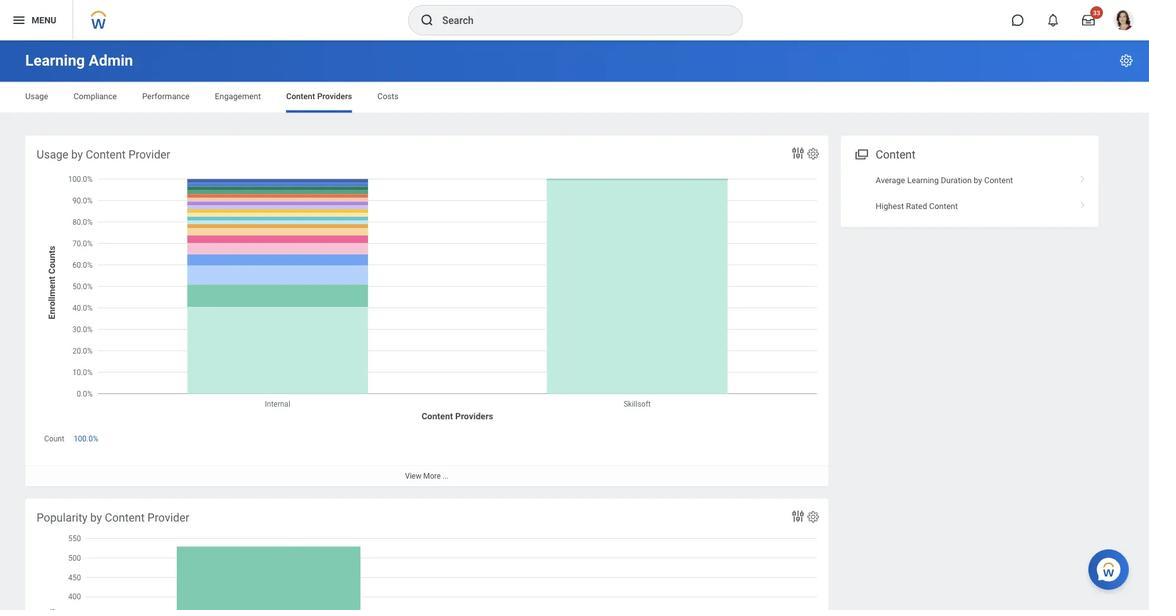 Task type: vqa. For each thing, say whether or not it's contained in the screenshot.
the bottom THE MANAGEMENT
no



Task type: locate. For each thing, give the bounding box(es) containing it.
popularity by content provider
[[37, 511, 189, 524]]

0 vertical spatial provider
[[128, 148, 170, 161]]

2 horizontal spatial by
[[974, 175, 983, 185]]

list inside learning admin main content
[[841, 167, 1099, 219]]

content inside "tab list"
[[286, 92, 315, 101]]

by down compliance
[[71, 148, 83, 161]]

1 configure and view chart data image from the top
[[791, 146, 806, 161]]

search image
[[420, 13, 435, 28]]

menu banner
[[0, 0, 1150, 40]]

configure and view chart data image for popularity by content provider
[[791, 509, 806, 524]]

configure and view chart data image inside usage by content provider element
[[791, 146, 806, 161]]

by right duration
[[974, 175, 983, 185]]

tab list
[[13, 82, 1137, 113]]

justify image
[[11, 13, 27, 28]]

0 vertical spatial configure and view chart data image
[[791, 146, 806, 161]]

by for popularity by content provider
[[90, 511, 102, 524]]

by right "popularity"
[[90, 511, 102, 524]]

1 vertical spatial configure and view chart data image
[[791, 509, 806, 524]]

admin
[[89, 51, 133, 69]]

1 vertical spatial usage
[[37, 148, 68, 161]]

0 vertical spatial learning
[[25, 51, 85, 69]]

0 horizontal spatial by
[[71, 148, 83, 161]]

usage inside usage by content provider element
[[37, 148, 68, 161]]

by inside average learning duration by content "link"
[[974, 175, 983, 185]]

rated
[[906, 202, 928, 211]]

content up highest rated content "link"
[[985, 175, 1014, 185]]

learning down menu
[[25, 51, 85, 69]]

list
[[841, 167, 1099, 219]]

learning admin
[[25, 51, 133, 69]]

providers
[[317, 92, 352, 101]]

0 vertical spatial by
[[71, 148, 83, 161]]

menu button
[[0, 0, 73, 40]]

configure and view chart data image left configure usage by content provider image
[[791, 146, 806, 161]]

tab list containing usage
[[13, 82, 1137, 113]]

usage
[[25, 92, 48, 101], [37, 148, 68, 161]]

by inside usage by content provider element
[[71, 148, 83, 161]]

content right "popularity"
[[105, 511, 145, 524]]

1 vertical spatial provider
[[148, 511, 189, 524]]

0 vertical spatial usage
[[25, 92, 48, 101]]

content
[[286, 92, 315, 101], [86, 148, 126, 161], [876, 148, 916, 161], [985, 175, 1014, 185], [930, 202, 958, 211], [105, 511, 145, 524]]

learning
[[25, 51, 85, 69], [908, 175, 939, 185]]

menu group image
[[853, 145, 870, 162]]

configure and view chart data image
[[791, 146, 806, 161], [791, 509, 806, 524]]

learning up highest rated content at the top right of the page
[[908, 175, 939, 185]]

by
[[71, 148, 83, 161], [974, 175, 983, 185], [90, 511, 102, 524]]

usage inside "tab list"
[[25, 92, 48, 101]]

compliance
[[74, 92, 117, 101]]

popularity
[[37, 511, 88, 524]]

provider
[[128, 148, 170, 161], [148, 511, 189, 524]]

average learning duration by content link
[[841, 167, 1099, 193]]

configure and view chart data image inside popularity by content provider element
[[791, 509, 806, 524]]

1 vertical spatial by
[[974, 175, 983, 185]]

2 vertical spatial by
[[90, 511, 102, 524]]

1 horizontal spatial learning
[[908, 175, 939, 185]]

usage for usage by content provider
[[37, 148, 68, 161]]

1 horizontal spatial by
[[90, 511, 102, 524]]

configure and view chart data image left 'configure popularity by content provider' 'icon' on the right of the page
[[791, 509, 806, 524]]

profile logan mcneil image
[[1114, 10, 1134, 33]]

usage for usage
[[25, 92, 48, 101]]

by inside popularity by content provider element
[[90, 511, 102, 524]]

1 vertical spatial learning
[[908, 175, 939, 185]]

2 configure and view chart data image from the top
[[791, 509, 806, 524]]

list containing average learning duration by content
[[841, 167, 1099, 219]]

content left providers
[[286, 92, 315, 101]]



Task type: describe. For each thing, give the bounding box(es) containing it.
view more ... link
[[25, 465, 829, 486]]

provider for usage by content provider
[[128, 148, 170, 161]]

100.0% button
[[74, 434, 100, 444]]

provider for popularity by content provider
[[148, 511, 189, 524]]

content providers
[[286, 92, 352, 101]]

usage by content provider element
[[25, 135, 829, 486]]

100.0%
[[74, 434, 98, 443]]

view more ...
[[405, 472, 449, 481]]

inbox large image
[[1083, 14, 1095, 27]]

learning admin main content
[[0, 40, 1150, 610]]

configure and view chart data image for usage by content provider
[[791, 146, 806, 161]]

content down average learning duration by content
[[930, 202, 958, 211]]

duration
[[941, 175, 972, 185]]

content up "average"
[[876, 148, 916, 161]]

engagement
[[215, 92, 261, 101]]

...
[[443, 472, 449, 481]]

average
[[876, 175, 906, 185]]

menu
[[32, 15, 56, 25]]

33
[[1094, 9, 1101, 16]]

configure usage by content provider image
[[807, 147, 821, 161]]

highest
[[876, 202, 904, 211]]

notifications large image
[[1047, 14, 1060, 27]]

count
[[44, 434, 64, 443]]

content down compliance
[[86, 148, 126, 161]]

average learning duration by content
[[876, 175, 1014, 185]]

usage by content provider
[[37, 148, 170, 161]]

configure popularity by content provider image
[[807, 510, 821, 524]]

highest rated content link
[[841, 193, 1099, 219]]

0 horizontal spatial learning
[[25, 51, 85, 69]]

Search Workday  search field
[[442, 6, 717, 34]]

popularity by content provider element
[[25, 499, 829, 610]]

by for usage by content provider
[[71, 148, 83, 161]]

view
[[405, 472, 422, 481]]

tab list inside learning admin main content
[[13, 82, 1137, 113]]

chevron right image
[[1075, 197, 1092, 210]]

33 button
[[1075, 6, 1104, 34]]

more
[[423, 472, 441, 481]]

highest rated content
[[876, 202, 958, 211]]

performance
[[142, 92, 190, 101]]

costs
[[378, 92, 399, 101]]

learning inside "link"
[[908, 175, 939, 185]]

chevron right image
[[1075, 171, 1092, 184]]

configure this page image
[[1119, 53, 1134, 68]]



